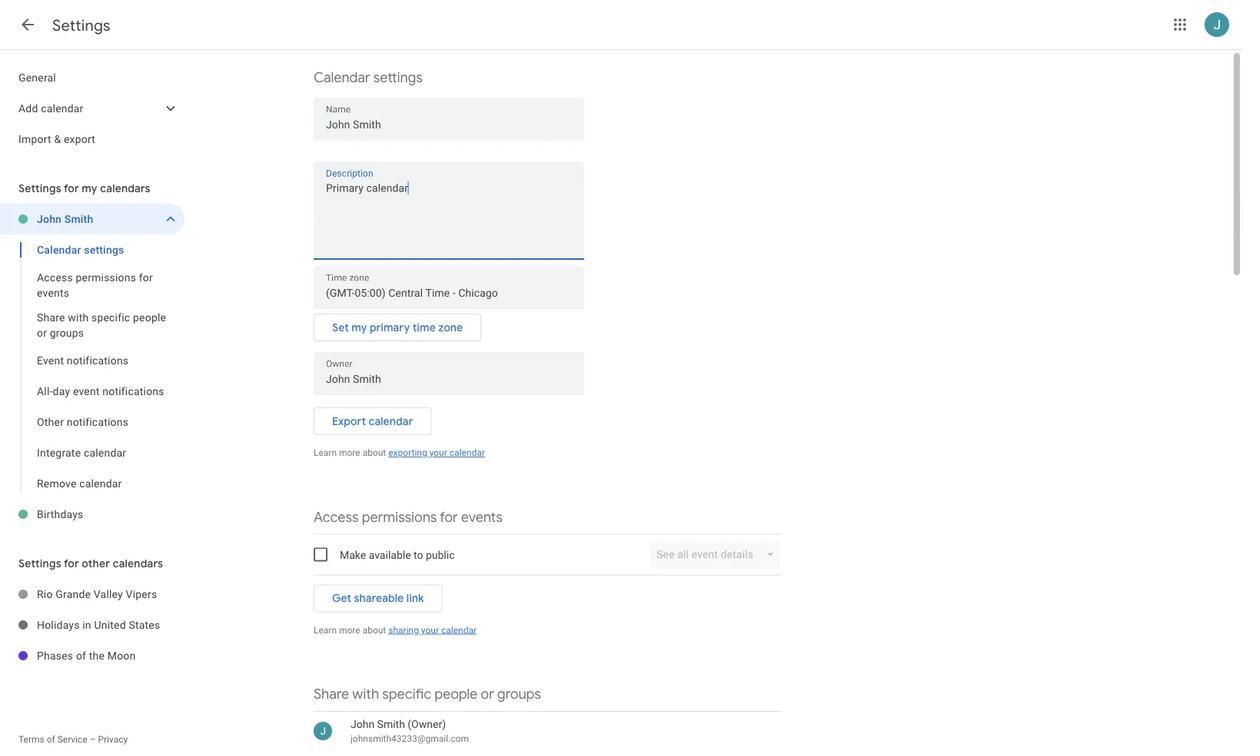 Task type: locate. For each thing, give the bounding box(es) containing it.
john for john smith (owner) johnsmith43233@gmail.com
[[351, 718, 375, 730]]

1 vertical spatial permissions
[[362, 508, 437, 526]]

1 vertical spatial calendars
[[113, 557, 163, 570]]

0 horizontal spatial calendar settings
[[37, 243, 124, 256]]

more for learn more about sharing your calendar
[[339, 625, 360, 635]]

0 vertical spatial groups
[[50, 326, 84, 339]]

1 about from the top
[[363, 447, 386, 458]]

1 vertical spatial access permissions for events
[[314, 508, 503, 526]]

calendar for remove calendar
[[79, 477, 122, 490]]

0 vertical spatial john
[[37, 213, 62, 225]]

1 horizontal spatial with
[[352, 685, 379, 703]]

rio
[[37, 588, 53, 600]]

to
[[414, 548, 423, 561]]

holidays
[[37, 618, 80, 631]]

1 vertical spatial calendar
[[37, 243, 81, 256]]

0 vertical spatial of
[[76, 649, 86, 662]]

for inside tree
[[139, 271, 153, 284]]

access permissions for events up to
[[314, 508, 503, 526]]

access down john smith
[[37, 271, 73, 284]]

0 vertical spatial settings
[[373, 69, 423, 86]]

specific
[[91, 311, 130, 324], [382, 685, 431, 703]]

calendars for settings for my calendars
[[100, 181, 150, 195]]

share with specific people or groups
[[37, 311, 166, 339], [314, 685, 541, 703]]

your right exporting
[[429, 447, 447, 458]]

your for sharing
[[421, 625, 439, 635]]

notifications right the event
[[102, 385, 164, 397]]

my right set
[[352, 321, 367, 334]]

0 vertical spatial access permissions for events
[[37, 271, 153, 299]]

1 vertical spatial more
[[339, 625, 360, 635]]

set
[[332, 321, 349, 334]]

1 more from the top
[[339, 447, 360, 458]]

export
[[332, 414, 366, 428]]

learn down get
[[314, 625, 337, 635]]

1 vertical spatial of
[[47, 734, 55, 745]]

0 vertical spatial settings
[[52, 15, 111, 35]]

access inside settings for my calendars tree
[[37, 271, 73, 284]]

get
[[332, 592, 351, 605]]

permissions
[[76, 271, 136, 284], [362, 508, 437, 526]]

share with specific people or groups up event notifications
[[37, 311, 166, 339]]

phases of the moon
[[37, 649, 136, 662]]

0 vertical spatial specific
[[91, 311, 130, 324]]

share with specific people or groups inside "group"
[[37, 311, 166, 339]]

0 vertical spatial notifications
[[67, 354, 129, 367]]

1 vertical spatial settings
[[18, 181, 61, 195]]

your
[[429, 447, 447, 458], [421, 625, 439, 635]]

settings for settings for my calendars
[[18, 181, 61, 195]]

1 vertical spatial events
[[461, 508, 503, 526]]

0 horizontal spatial people
[[133, 311, 166, 324]]

about for sharing your calendar
[[363, 625, 386, 635]]

of
[[76, 649, 86, 662], [47, 734, 55, 745]]

john down settings for my calendars
[[37, 213, 62, 225]]

privacy
[[98, 734, 128, 745]]

0 vertical spatial with
[[68, 311, 89, 324]]

event notifications
[[37, 354, 129, 367]]

0 horizontal spatial events
[[37, 286, 69, 299]]

permissions inside settings for my calendars tree
[[76, 271, 136, 284]]

1 vertical spatial your
[[421, 625, 439, 635]]

calendar down the other notifications
[[84, 446, 126, 459]]

specific up (owner)
[[382, 685, 431, 703]]

calendars
[[100, 181, 150, 195], [113, 557, 163, 570]]

1 horizontal spatial of
[[76, 649, 86, 662]]

calendars up vipers
[[113, 557, 163, 570]]

of left the the
[[76, 649, 86, 662]]

0 vertical spatial more
[[339, 447, 360, 458]]

more
[[339, 447, 360, 458], [339, 625, 360, 635]]

with up john smith (owner) johnsmith43233@gmail.com
[[352, 685, 379, 703]]

1 horizontal spatial or
[[481, 685, 494, 703]]

0 horizontal spatial with
[[68, 311, 89, 324]]

notifications for other notifications
[[67, 416, 128, 428]]

sharing your calendar link
[[388, 625, 477, 635]]

permissions up make available to public
[[362, 508, 437, 526]]

tree
[[0, 62, 185, 155]]

calendar
[[41, 102, 83, 115], [369, 414, 413, 428], [84, 446, 126, 459], [450, 447, 485, 458], [79, 477, 122, 490], [441, 625, 477, 635]]

rio grande valley vipers tree item
[[0, 579, 185, 610]]

john up johnsmith43233@gmail.com
[[351, 718, 375, 730]]

settings for settings for other calendars
[[18, 557, 61, 570]]

1 horizontal spatial specific
[[382, 685, 431, 703]]

grande
[[56, 588, 91, 600]]

with up event notifications
[[68, 311, 89, 324]]

birthdays
[[37, 508, 83, 520]]

1 horizontal spatial calendar settings
[[314, 69, 423, 86]]

access permissions for events inside "group"
[[37, 271, 153, 299]]

calendar up &
[[41, 102, 83, 115]]

0 vertical spatial permissions
[[76, 271, 136, 284]]

calendar
[[314, 69, 370, 86], [37, 243, 81, 256]]

smith
[[64, 213, 93, 225], [377, 718, 405, 730]]

of right terms on the bottom left of the page
[[47, 734, 55, 745]]

1 vertical spatial or
[[481, 685, 494, 703]]

1 vertical spatial learn
[[314, 625, 337, 635]]

1 vertical spatial john
[[351, 718, 375, 730]]

calendar right sharing in the left of the page
[[441, 625, 477, 635]]

0 horizontal spatial specific
[[91, 311, 130, 324]]

john inside john smith tree item
[[37, 213, 62, 225]]

settings up rio on the left bottom of page
[[18, 557, 61, 570]]

other
[[82, 557, 110, 570]]

1 horizontal spatial access permissions for events
[[314, 508, 503, 526]]

1 vertical spatial groups
[[497, 685, 541, 703]]

time
[[413, 321, 436, 334]]

share with specific people or groups up (owner)
[[314, 685, 541, 703]]

0 horizontal spatial smith
[[64, 213, 93, 225]]

1 horizontal spatial permissions
[[362, 508, 437, 526]]

settings heading
[[52, 15, 111, 35]]

0 vertical spatial access
[[37, 271, 73, 284]]

1 horizontal spatial my
[[352, 321, 367, 334]]

notifications up all-day event notifications
[[67, 354, 129, 367]]

settings
[[52, 15, 111, 35], [18, 181, 61, 195], [18, 557, 61, 570]]

1 horizontal spatial john
[[351, 718, 375, 730]]

1 learn from the top
[[314, 447, 337, 458]]

settings up john smith
[[18, 181, 61, 195]]

learn for learn more about exporting your calendar
[[314, 447, 337, 458]]

group
[[0, 234, 185, 499]]

group containing calendar settings
[[0, 234, 185, 499]]

settings right go back image
[[52, 15, 111, 35]]

0 vertical spatial calendar
[[314, 69, 370, 86]]

2 vertical spatial notifications
[[67, 416, 128, 428]]

1 horizontal spatial access
[[314, 508, 359, 526]]

None text field
[[314, 179, 584, 253]]

access permissions for events down john smith tree item
[[37, 271, 153, 299]]

john inside john smith (owner) johnsmith43233@gmail.com
[[351, 718, 375, 730]]

settings for other calendars tree
[[0, 579, 185, 671]]

phases of the moon link
[[37, 640, 185, 671]]

learn for learn more about sharing your calendar
[[314, 625, 337, 635]]

smith inside john smith (owner) johnsmith43233@gmail.com
[[377, 718, 405, 730]]

calendar up learn more about exporting your calendar
[[369, 414, 413, 428]]

settings for settings
[[52, 15, 111, 35]]

access permissions for events
[[37, 271, 153, 299], [314, 508, 503, 526]]

my up john smith tree item
[[82, 181, 97, 195]]

0 vertical spatial about
[[363, 447, 386, 458]]

0 vertical spatial or
[[37, 326, 47, 339]]

0 vertical spatial calendars
[[100, 181, 150, 195]]

groups inside "group"
[[50, 326, 84, 339]]

0 horizontal spatial of
[[47, 734, 55, 745]]

calendars up john smith tree item
[[100, 181, 150, 195]]

0 horizontal spatial access permissions for events
[[37, 271, 153, 299]]

1 horizontal spatial calendar
[[314, 69, 370, 86]]

learn more about sharing your calendar
[[314, 625, 477, 635]]

about down export calendar
[[363, 447, 386, 458]]

1 horizontal spatial share with specific people or groups
[[314, 685, 541, 703]]

with
[[68, 311, 89, 324], [352, 685, 379, 703]]

learn down export
[[314, 447, 337, 458]]

smith down settings for my calendars
[[64, 213, 93, 225]]

calendar settings
[[314, 69, 423, 86], [37, 243, 124, 256]]

set my primary time zone
[[332, 321, 463, 334]]

other notifications
[[37, 416, 128, 428]]

1 horizontal spatial events
[[461, 508, 503, 526]]

more down export
[[339, 447, 360, 458]]

2 about from the top
[[363, 625, 386, 635]]

1 vertical spatial my
[[352, 321, 367, 334]]

or
[[37, 326, 47, 339], [481, 685, 494, 703]]

of inside tree item
[[76, 649, 86, 662]]

1 vertical spatial with
[[352, 685, 379, 703]]

0 horizontal spatial settings
[[84, 243, 124, 256]]

1 vertical spatial settings
[[84, 243, 124, 256]]

permissions down john smith tree item
[[76, 271, 136, 284]]

0 vertical spatial learn
[[314, 447, 337, 458]]

smith inside john smith tree item
[[64, 213, 93, 225]]

0 horizontal spatial share
[[37, 311, 65, 324]]

john smith (owner) johnsmith43233@gmail.com
[[351, 718, 469, 744]]

about left sharing in the left of the page
[[363, 625, 386, 635]]

holidays in united states
[[37, 618, 160, 631]]

notifications for event notifications
[[67, 354, 129, 367]]

0 horizontal spatial calendar
[[37, 243, 81, 256]]

settings for my calendars tree
[[0, 204, 185, 530]]

people inside settings for my calendars tree
[[133, 311, 166, 324]]

birthdays tree item
[[0, 499, 185, 530]]

1 vertical spatial specific
[[382, 685, 431, 703]]

0 horizontal spatial permissions
[[76, 271, 136, 284]]

terms of service – privacy
[[18, 734, 128, 745]]

1 horizontal spatial share
[[314, 685, 349, 703]]

moon
[[107, 649, 136, 662]]

calendar up birthdays tree item
[[79, 477, 122, 490]]

0 vertical spatial your
[[429, 447, 447, 458]]

make
[[340, 548, 366, 561]]

notifications down all-day event notifications
[[67, 416, 128, 428]]

access up make
[[314, 508, 359, 526]]

your right sharing in the left of the page
[[421, 625, 439, 635]]

0 vertical spatial events
[[37, 286, 69, 299]]

0 horizontal spatial or
[[37, 326, 47, 339]]

of for phases
[[76, 649, 86, 662]]

terms of service link
[[18, 734, 87, 745]]

0 vertical spatial share
[[37, 311, 65, 324]]

specific up event notifications
[[91, 311, 130, 324]]

smith for john smith (owner) johnsmith43233@gmail.com
[[377, 718, 405, 730]]

settings
[[373, 69, 423, 86], [84, 243, 124, 256]]

access
[[37, 271, 73, 284], [314, 508, 359, 526]]

0 vertical spatial share with specific people or groups
[[37, 311, 166, 339]]

0 horizontal spatial access
[[37, 271, 73, 284]]

more down get
[[339, 625, 360, 635]]

2 vertical spatial settings
[[18, 557, 61, 570]]

for
[[64, 181, 79, 195], [139, 271, 153, 284], [440, 508, 458, 526], [64, 557, 79, 570]]

people
[[133, 311, 166, 324], [434, 685, 478, 703]]

united
[[94, 618, 126, 631]]

about for exporting your calendar
[[363, 447, 386, 458]]

phases of the moon tree item
[[0, 640, 185, 671]]

1 horizontal spatial smith
[[377, 718, 405, 730]]

0 horizontal spatial john
[[37, 213, 62, 225]]

1 horizontal spatial settings
[[373, 69, 423, 86]]

share
[[37, 311, 65, 324], [314, 685, 349, 703]]

events
[[37, 286, 69, 299], [461, 508, 503, 526]]

2 more from the top
[[339, 625, 360, 635]]

get shareable link button
[[314, 580, 443, 617]]

learn
[[314, 447, 337, 458], [314, 625, 337, 635]]

1 vertical spatial smith
[[377, 718, 405, 730]]

0 horizontal spatial my
[[82, 181, 97, 195]]

about
[[363, 447, 386, 458], [363, 625, 386, 635]]

2 learn from the top
[[314, 625, 337, 635]]

1 vertical spatial calendar settings
[[37, 243, 124, 256]]

0 horizontal spatial groups
[[50, 326, 84, 339]]

exporting
[[388, 447, 427, 458]]

tree containing general
[[0, 62, 185, 155]]

0 vertical spatial smith
[[64, 213, 93, 225]]

primary
[[370, 321, 410, 334]]

my
[[82, 181, 97, 195], [352, 321, 367, 334]]

event
[[37, 354, 64, 367]]

1 horizontal spatial people
[[434, 685, 478, 703]]

shareable
[[354, 592, 404, 605]]

0 vertical spatial people
[[133, 311, 166, 324]]

groups
[[50, 326, 84, 339], [497, 685, 541, 703]]

1 vertical spatial about
[[363, 625, 386, 635]]

import & export
[[18, 133, 95, 145]]

0 horizontal spatial share with specific people or groups
[[37, 311, 166, 339]]

with inside settings for my calendars tree
[[68, 311, 89, 324]]

your for exporting
[[429, 447, 447, 458]]

notifications
[[67, 354, 129, 367], [102, 385, 164, 397], [67, 416, 128, 428]]

None text field
[[326, 114, 572, 135], [326, 282, 572, 304], [326, 368, 572, 390], [326, 114, 572, 135], [326, 282, 572, 304], [326, 368, 572, 390]]

exporting your calendar link
[[388, 447, 485, 458]]

smith up johnsmith43233@gmail.com
[[377, 718, 405, 730]]

rio grande valley vipers
[[37, 588, 157, 600]]



Task type: describe. For each thing, give the bounding box(es) containing it.
service
[[57, 734, 87, 745]]

states
[[129, 618, 160, 631]]

export calendar
[[332, 414, 413, 428]]

the
[[89, 649, 105, 662]]

other
[[37, 416, 64, 428]]

learn more about exporting your calendar
[[314, 447, 485, 458]]

0 vertical spatial my
[[82, 181, 97, 195]]

go back image
[[18, 15, 37, 34]]

link
[[406, 592, 424, 605]]

of for terms
[[47, 734, 55, 745]]

integrate calendar
[[37, 446, 126, 459]]

calendar for integrate calendar
[[84, 446, 126, 459]]

john for john smith
[[37, 213, 62, 225]]

birthdays link
[[37, 499, 185, 530]]

public
[[426, 548, 455, 561]]

settings for my calendars
[[18, 181, 150, 195]]

privacy link
[[98, 734, 128, 745]]

smith for john smith
[[64, 213, 93, 225]]

&
[[54, 133, 61, 145]]

1 vertical spatial share
[[314, 685, 349, 703]]

get shareable link
[[332, 592, 424, 605]]

calendar for add calendar
[[41, 102, 83, 115]]

export
[[64, 133, 95, 145]]

remove
[[37, 477, 76, 490]]

john smith tree item
[[0, 204, 185, 234]]

add
[[18, 102, 38, 115]]

integrate
[[37, 446, 81, 459]]

calendars for settings for other calendars
[[113, 557, 163, 570]]

more for learn more about exporting your calendar
[[339, 447, 360, 458]]

available
[[369, 548, 411, 561]]

–
[[90, 734, 96, 745]]

0 vertical spatial calendar settings
[[314, 69, 423, 86]]

remove calendar
[[37, 477, 122, 490]]

add calendar
[[18, 102, 83, 115]]

1 vertical spatial people
[[434, 685, 478, 703]]

general
[[18, 71, 56, 84]]

settings inside tree
[[84, 243, 124, 256]]

zone
[[438, 321, 463, 334]]

calendar settings inside "group"
[[37, 243, 124, 256]]

valley
[[94, 588, 123, 600]]

make available to public
[[340, 548, 455, 561]]

terms
[[18, 734, 44, 745]]

phases
[[37, 649, 73, 662]]

holidays in united states link
[[37, 610, 185, 640]]

johnsmith43233@gmail.com
[[351, 733, 469, 744]]

rio grande valley vipers link
[[37, 579, 185, 610]]

my inside set my primary time zone 'button'
[[352, 321, 367, 334]]

sharing
[[388, 625, 419, 635]]

or inside "group"
[[37, 326, 47, 339]]

all-
[[37, 385, 53, 397]]

(owner)
[[408, 718, 446, 730]]

import
[[18, 133, 51, 145]]

calendar right exporting
[[450, 447, 485, 458]]

specific inside settings for my calendars tree
[[91, 311, 130, 324]]

calendar for export calendar
[[369, 414, 413, 428]]

events inside settings for my calendars tree
[[37, 286, 69, 299]]

event
[[73, 385, 100, 397]]

holidays in united states tree item
[[0, 610, 185, 640]]

vipers
[[126, 588, 157, 600]]

1 vertical spatial share with specific people or groups
[[314, 685, 541, 703]]

1 vertical spatial notifications
[[102, 385, 164, 397]]

settings for other calendars
[[18, 557, 163, 570]]

day
[[53, 385, 70, 397]]

calendar inside "group"
[[37, 243, 81, 256]]

john smith
[[37, 213, 93, 225]]

1 vertical spatial access
[[314, 508, 359, 526]]

in
[[82, 618, 91, 631]]

1 horizontal spatial groups
[[497, 685, 541, 703]]

share inside settings for my calendars tree
[[37, 311, 65, 324]]

all-day event notifications
[[37, 385, 164, 397]]

set my primary time zone button
[[314, 309, 481, 346]]



Task type: vqa. For each thing, say whether or not it's contained in the screenshot.
GUESTS text box
no



